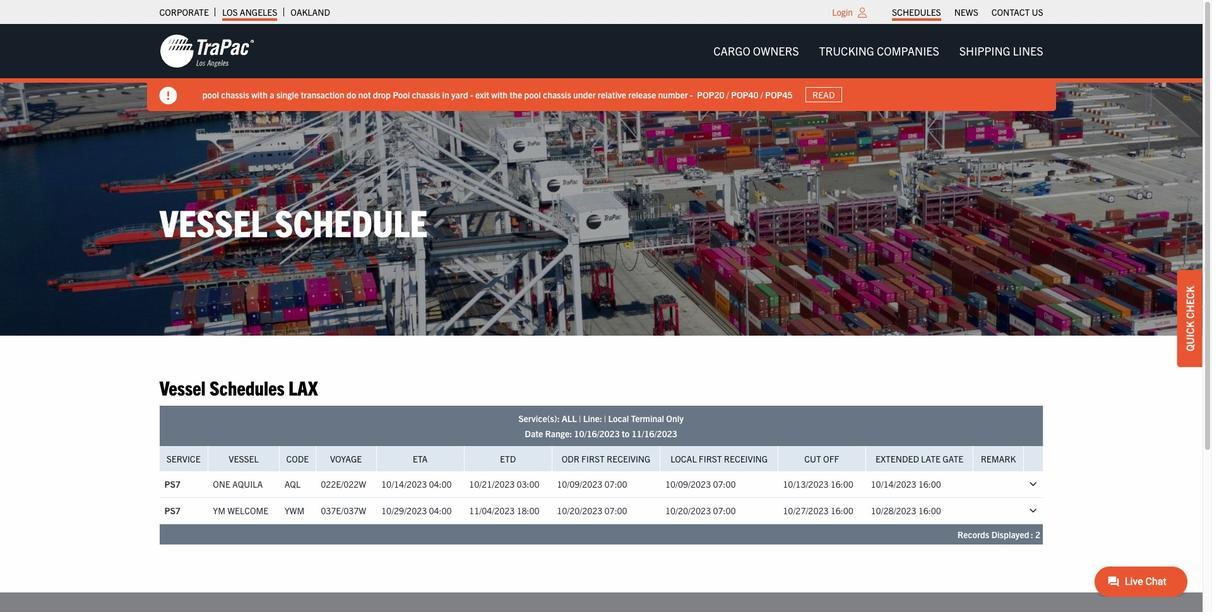 Task type: locate. For each thing, give the bounding box(es) containing it.
ps7 down "service"
[[164, 479, 180, 490]]

1 horizontal spatial first
[[699, 453, 722, 465]]

menu bar down light image at the top of the page
[[703, 38, 1053, 64]]

10/09/2023 down odr
[[557, 479, 603, 490]]

not
[[358, 89, 371, 100]]

0 vertical spatial schedules
[[892, 6, 941, 18]]

10/14/2023 down extended
[[871, 479, 916, 490]]

1 vertical spatial local
[[671, 453, 697, 465]]

los angeles image
[[159, 33, 254, 69]]

1 vertical spatial 04:00
[[429, 505, 452, 517]]

chassis left a
[[221, 89, 249, 100]]

local up to
[[608, 413, 629, 424]]

2 pool from the left
[[524, 89, 541, 100]]

10/14/2023 up "10/29/2023"
[[381, 479, 427, 490]]

0 horizontal spatial local
[[608, 413, 629, 424]]

16:00 for 10/14/2023 16:00
[[918, 479, 941, 490]]

cut off
[[805, 453, 839, 465]]

2 horizontal spatial chassis
[[543, 89, 571, 100]]

menu bar
[[885, 3, 1050, 21], [703, 38, 1053, 64]]

receiving
[[607, 453, 650, 465], [724, 453, 768, 465]]

us
[[1032, 6, 1043, 18]]

2 chassis from the left
[[412, 89, 440, 100]]

1 horizontal spatial receiving
[[724, 453, 768, 465]]

schedules left lax
[[210, 375, 285, 399]]

aql
[[285, 479, 301, 490]]

los
[[222, 6, 238, 18]]

chassis left the in
[[412, 89, 440, 100]]

date
[[525, 428, 543, 439]]

relative
[[598, 89, 626, 100]]

16:00 down 10/13/2023 16:00
[[831, 505, 853, 517]]

receiving for odr first receiving
[[607, 453, 650, 465]]

ps7 left ym
[[164, 505, 180, 517]]

0 vertical spatial local
[[608, 413, 629, 424]]

0 horizontal spatial 10/14/2023
[[381, 479, 427, 490]]

schedules link
[[892, 3, 941, 21]]

16:00 down the late
[[918, 479, 941, 490]]

first for odr
[[582, 453, 605, 465]]

11/04/2023 18:00
[[469, 505, 540, 517]]

1 horizontal spatial /
[[761, 89, 763, 100]]

1 horizontal spatial |
[[604, 413, 606, 424]]

with left a
[[251, 89, 268, 100]]

transaction
[[301, 89, 344, 100]]

0 horizontal spatial /
[[727, 89, 729, 100]]

2
[[1035, 529, 1040, 540]]

2 10/20/2023 from the left
[[665, 505, 711, 517]]

angeles
[[240, 6, 277, 18]]

1 horizontal spatial -
[[690, 89, 693, 100]]

16:00 down the off
[[831, 479, 853, 490]]

16:00
[[831, 479, 853, 490], [918, 479, 941, 490], [831, 505, 853, 517], [918, 505, 941, 517]]

shipping
[[959, 44, 1010, 58]]

pool
[[393, 89, 410, 100]]

10/21/2023 03:00
[[469, 479, 540, 490]]

3 chassis from the left
[[543, 89, 571, 100]]

news
[[954, 6, 978, 18]]

light image
[[858, 8, 867, 18]]

range:
[[545, 428, 572, 439]]

2 first from the left
[[699, 453, 722, 465]]

to
[[622, 428, 630, 439]]

ym
[[213, 505, 225, 517]]

0 horizontal spatial -
[[470, 89, 473, 100]]

2 ps7 from the top
[[164, 505, 180, 517]]

1 horizontal spatial with
[[491, 89, 508, 100]]

1 10/14/2023 from the left
[[381, 479, 427, 490]]

footer
[[0, 593, 1203, 612]]

10/20/2023 right 18:00
[[557, 505, 603, 517]]

10/09/2023 07:00 down local first receiving
[[665, 479, 736, 490]]

etd
[[500, 453, 516, 465]]

with left the
[[491, 89, 508, 100]]

vessel for vessel schedules lax
[[159, 375, 206, 399]]

0 horizontal spatial with
[[251, 89, 268, 100]]

1 vertical spatial vessel
[[159, 375, 206, 399]]

10/20/2023 07:00 down local first receiving
[[665, 505, 736, 517]]

oakland link
[[291, 3, 330, 21]]

10/14/2023 for 10/14/2023 16:00
[[871, 479, 916, 490]]

1 receiving from the left
[[607, 453, 650, 465]]

18:00
[[517, 505, 540, 517]]

10/09/2023 down local first receiving
[[665, 479, 711, 490]]

0 vertical spatial ps7
[[164, 479, 180, 490]]

2 receiving from the left
[[724, 453, 768, 465]]

first
[[582, 453, 605, 465], [699, 453, 722, 465]]

read
[[813, 89, 835, 100]]

quick
[[1184, 321, 1196, 352]]

0 horizontal spatial chassis
[[221, 89, 249, 100]]

vessel schedule
[[159, 199, 428, 245]]

07:00
[[605, 479, 627, 490], [713, 479, 736, 490], [605, 505, 627, 517], [713, 505, 736, 517]]

1 horizontal spatial pool
[[524, 89, 541, 100]]

2 10/09/2023 from the left
[[665, 479, 711, 490]]

extended
[[876, 453, 919, 465]]

10/20/2023
[[557, 505, 603, 517], [665, 505, 711, 517]]

schedules up companies
[[892, 6, 941, 18]]

0 horizontal spatial |
[[579, 413, 581, 424]]

2 | from the left
[[604, 413, 606, 424]]

0 horizontal spatial receiving
[[607, 453, 650, 465]]

10/09/2023 07:00 down "odr first receiving" at the bottom of the page
[[557, 479, 627, 490]]

single
[[276, 89, 299, 100]]

- right number
[[690, 89, 693, 100]]

pool
[[202, 89, 219, 100], [524, 89, 541, 100]]

| right line:
[[604, 413, 606, 424]]

pool chassis with a single transaction  do not drop pool chassis in yard -  exit with the pool chassis under relative release number -  pop20 / pop40 / pop45
[[202, 89, 793, 100]]

pool right solid image
[[202, 89, 219, 100]]

displayed
[[991, 529, 1029, 540]]

only
[[666, 413, 684, 424]]

corporate
[[159, 6, 209, 18]]

vessel
[[159, 199, 267, 245], [159, 375, 206, 399], [229, 453, 259, 465]]

-
[[470, 89, 473, 100], [690, 89, 693, 100]]

release
[[628, 89, 656, 100]]

2 10/14/2023 from the left
[[871, 479, 916, 490]]

04:00
[[429, 479, 452, 490], [429, 505, 452, 517]]

10/20/2023 down local first receiving
[[665, 505, 711, 517]]

| right all at the left of the page
[[579, 413, 581, 424]]

16:00 for 10/13/2023 16:00
[[831, 479, 853, 490]]

chassis left under
[[543, 89, 571, 100]]

local down "11/16/2023"
[[671, 453, 697, 465]]

0 vertical spatial menu bar
[[885, 3, 1050, 21]]

1 vertical spatial menu bar
[[703, 38, 1053, 64]]

0 vertical spatial vessel
[[159, 199, 267, 245]]

1 horizontal spatial schedules
[[892, 6, 941, 18]]

menu bar up shipping
[[885, 3, 1050, 21]]

1 horizontal spatial 10/20/2023 07:00
[[665, 505, 736, 517]]

10/27/2023 16:00
[[783, 505, 853, 517]]

vessel for vessel schedule
[[159, 199, 267, 245]]

chassis
[[221, 89, 249, 100], [412, 89, 440, 100], [543, 89, 571, 100]]

/ left pop40
[[727, 89, 729, 100]]

corporate link
[[159, 3, 209, 21]]

schedules
[[892, 6, 941, 18], [210, 375, 285, 399]]

solid image
[[159, 87, 177, 105]]

1 horizontal spatial local
[[671, 453, 697, 465]]

10/09/2023 07:00
[[557, 479, 627, 490], [665, 479, 736, 490]]

1 horizontal spatial 10/09/2023 07:00
[[665, 479, 736, 490]]

records
[[958, 529, 989, 540]]

companies
[[877, 44, 939, 58]]

1 vertical spatial ps7
[[164, 505, 180, 517]]

first for local
[[699, 453, 722, 465]]

late
[[921, 453, 941, 465]]

pool right the
[[524, 89, 541, 100]]

0 horizontal spatial 10/20/2023
[[557, 505, 603, 517]]

1 / from the left
[[727, 89, 729, 100]]

in
[[442, 89, 449, 100]]

0 horizontal spatial 10/09/2023
[[557, 479, 603, 490]]

1 horizontal spatial 10/20/2023
[[665, 505, 711, 517]]

0 vertical spatial 04:00
[[429, 479, 452, 490]]

/ left the pop45
[[761, 89, 763, 100]]

ps7 for ym welcome
[[164, 505, 180, 517]]

1 04:00 from the top
[[429, 479, 452, 490]]

10/21/2023
[[469, 479, 515, 490]]

1 horizontal spatial chassis
[[412, 89, 440, 100]]

1 horizontal spatial 10/14/2023
[[871, 479, 916, 490]]

- left exit
[[470, 89, 473, 100]]

do
[[346, 89, 356, 100]]

1 horizontal spatial 10/09/2023
[[665, 479, 711, 490]]

037e/037w
[[321, 505, 366, 517]]

16:00 down "10/14/2023 16:00"
[[918, 505, 941, 517]]

0 horizontal spatial pool
[[202, 89, 219, 100]]

16:00 for 10/28/2023 16:00
[[918, 505, 941, 517]]

2 04:00 from the top
[[429, 505, 452, 517]]

0 horizontal spatial first
[[582, 453, 605, 465]]

line:
[[583, 413, 602, 424]]

10/14/2023 04:00
[[381, 479, 452, 490]]

banner containing cargo owners
[[0, 24, 1212, 111]]

code
[[286, 453, 309, 465]]

contact us
[[992, 6, 1043, 18]]

04:00 up "10/29/2023 04:00"
[[429, 479, 452, 490]]

0 horizontal spatial 10/20/2023 07:00
[[557, 505, 627, 517]]

banner
[[0, 24, 1212, 111]]

service(s):
[[518, 413, 560, 424]]

receiving for local first receiving
[[724, 453, 768, 465]]

local inside service(s): all | line: | local terminal only date range: 10/16/2023 to 11/16/2023
[[608, 413, 629, 424]]

1 ps7 from the top
[[164, 479, 180, 490]]

1 chassis from the left
[[221, 89, 249, 100]]

04:00 down 10/14/2023 04:00
[[429, 505, 452, 517]]

1 first from the left
[[582, 453, 605, 465]]

16:00 for 10/27/2023 16:00
[[831, 505, 853, 517]]

04:00 for 10/29/2023 04:00
[[429, 505, 452, 517]]

10/20/2023 07:00 down "odr first receiving" at the bottom of the page
[[557, 505, 627, 517]]

0 horizontal spatial 10/09/2023 07:00
[[557, 479, 627, 490]]

0 horizontal spatial schedules
[[210, 375, 285, 399]]



Task type: vqa. For each thing, say whether or not it's contained in the screenshot.
LAX
yes



Task type: describe. For each thing, give the bounding box(es) containing it.
remark
[[981, 453, 1016, 465]]

quick check
[[1184, 286, 1196, 352]]

odr first receiving
[[562, 453, 650, 465]]

cargo owners link
[[703, 38, 809, 64]]

10/14/2023 16:00
[[871, 479, 941, 490]]

los angeles link
[[222, 3, 277, 21]]

2 with from the left
[[491, 89, 508, 100]]

022e/022w
[[321, 479, 366, 490]]

login link
[[832, 6, 853, 18]]

10/16/2023
[[574, 428, 620, 439]]

10/14/2023 for 10/14/2023 04:00
[[381, 479, 427, 490]]

login
[[832, 6, 853, 18]]

10/29/2023
[[381, 505, 427, 517]]

welcome
[[227, 505, 268, 517]]

the
[[510, 89, 522, 100]]

04:00 for 10/14/2023 04:00
[[429, 479, 452, 490]]

pop45
[[765, 89, 793, 100]]

gate
[[943, 453, 964, 465]]

:
[[1031, 529, 1033, 540]]

1 10/20/2023 07:00 from the left
[[557, 505, 627, 517]]

10/27/2023
[[783, 505, 829, 517]]

pop20
[[697, 89, 725, 100]]

records displayed : 2
[[958, 529, 1040, 540]]

10/28/2023 16:00
[[871, 505, 941, 517]]

schedule
[[275, 199, 428, 245]]

10/29/2023 04:00
[[381, 505, 452, 517]]

oakland
[[291, 6, 330, 18]]

2 10/20/2023 07:00 from the left
[[665, 505, 736, 517]]

one
[[213, 479, 230, 490]]

cut
[[805, 453, 821, 465]]

10/13/2023
[[783, 479, 829, 490]]

aquila
[[232, 479, 263, 490]]

eta
[[413, 453, 428, 465]]

read link
[[805, 87, 842, 102]]

cargo owners
[[713, 44, 799, 58]]

quick check link
[[1177, 270, 1203, 367]]

under
[[573, 89, 596, 100]]

service
[[166, 453, 201, 465]]

1 10/20/2023 from the left
[[557, 505, 603, 517]]

news link
[[954, 3, 978, 21]]

terminal
[[631, 413, 664, 424]]

owners
[[753, 44, 799, 58]]

10/13/2023 16:00
[[783, 479, 853, 490]]

cargo
[[713, 44, 750, 58]]

service(s): all | line: | local terminal only date range: 10/16/2023 to 11/16/2023
[[518, 413, 684, 439]]

1 pool from the left
[[202, 89, 219, 100]]

number
[[658, 89, 688, 100]]

1 vertical spatial schedules
[[210, 375, 285, 399]]

trucking
[[819, 44, 874, 58]]

yard
[[451, 89, 468, 100]]

2 / from the left
[[761, 89, 763, 100]]

los angeles
[[222, 6, 277, 18]]

menu bar containing cargo owners
[[703, 38, 1053, 64]]

03:00
[[517, 479, 540, 490]]

1 10/09/2023 07:00 from the left
[[557, 479, 627, 490]]

2 vertical spatial vessel
[[229, 453, 259, 465]]

voyage
[[330, 453, 362, 465]]

1 | from the left
[[579, 413, 581, 424]]

off
[[823, 453, 839, 465]]

trucking companies link
[[809, 38, 949, 64]]

menu bar containing schedules
[[885, 3, 1050, 21]]

ps7 for one aquila
[[164, 479, 180, 490]]

check
[[1184, 286, 1196, 319]]

one aquila
[[213, 479, 263, 490]]

ywm
[[285, 505, 304, 517]]

1 10/09/2023 from the left
[[557, 479, 603, 490]]

lines
[[1013, 44, 1043, 58]]

2 10/09/2023 07:00 from the left
[[665, 479, 736, 490]]

lax
[[289, 375, 318, 399]]

contact us link
[[992, 3, 1043, 21]]

all
[[562, 413, 577, 424]]

pop40
[[731, 89, 759, 100]]

schedules inside menu bar
[[892, 6, 941, 18]]

2 - from the left
[[690, 89, 693, 100]]

local first receiving
[[671, 453, 768, 465]]

exit
[[475, 89, 489, 100]]

1 - from the left
[[470, 89, 473, 100]]

10/28/2023
[[871, 505, 916, 517]]

extended late gate
[[876, 453, 964, 465]]

11/04/2023
[[469, 505, 515, 517]]

trucking companies
[[819, 44, 939, 58]]

ym welcome
[[213, 505, 268, 517]]

1 with from the left
[[251, 89, 268, 100]]

drop
[[373, 89, 391, 100]]

a
[[270, 89, 274, 100]]

vessel schedules lax
[[159, 375, 318, 399]]

odr
[[562, 453, 580, 465]]



